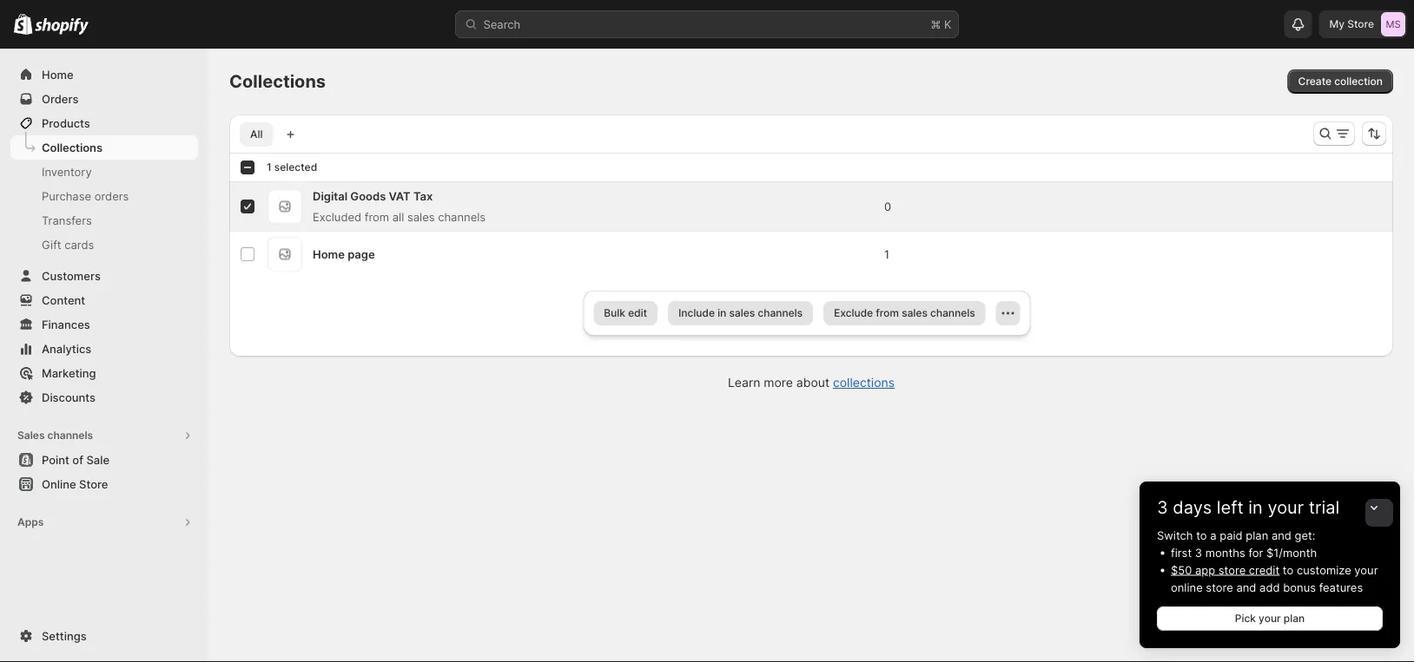 Task type: vqa. For each thing, say whether or not it's contained in the screenshot.
0.00 text box
no



Task type: locate. For each thing, give the bounding box(es) containing it.
1 horizontal spatial store
[[1348, 18, 1374, 30]]

store inside to customize your online store and add bonus features
[[1206, 581, 1233, 595]]

0 horizontal spatial collections
[[42, 141, 102, 154]]

get:
[[1295, 529, 1316, 543]]

0 horizontal spatial from
[[365, 210, 389, 224]]

sales
[[407, 210, 435, 224], [729, 307, 755, 320], [902, 307, 928, 320]]

to inside to customize your online store and add bonus features
[[1283, 564, 1294, 577]]

1 vertical spatial to
[[1283, 564, 1294, 577]]

excluded
[[313, 210, 361, 224]]

of
[[72, 453, 83, 467]]

3
[[1157, 497, 1168, 519], [1195, 546, 1202, 560]]

home for home page
[[313, 248, 345, 261]]

0 vertical spatial and
[[1272, 529, 1292, 543]]

left
[[1217, 497, 1244, 519]]

from inside digital goods vat tax excluded from all sales channels
[[365, 210, 389, 224]]

online store
[[42, 478, 108, 491]]

sales for include in sales channels
[[729, 307, 755, 320]]

your right 'pick'
[[1259, 613, 1281, 626]]

store for my store
[[1348, 18, 1374, 30]]

transfers link
[[10, 209, 198, 233]]

0 vertical spatial your
[[1268, 497, 1304, 519]]

from
[[365, 210, 389, 224], [876, 307, 899, 320]]

home for home
[[42, 68, 73, 81]]

learn
[[728, 376, 760, 391]]

sales
[[17, 430, 45, 442]]

0 horizontal spatial 1
[[267, 161, 272, 174]]

customers link
[[10, 264, 198, 288]]

1 vertical spatial in
[[1249, 497, 1263, 519]]

⌘ k
[[931, 17, 952, 31]]

1 horizontal spatial 1
[[884, 248, 890, 261]]

sales channels
[[17, 430, 93, 442]]

online store button
[[0, 473, 209, 497]]

from down digital goods vat tax link at the top left of the page
[[365, 210, 389, 224]]

create collection link
[[1288, 70, 1393, 94]]

0 vertical spatial store
[[1219, 564, 1246, 577]]

0 vertical spatial collections
[[229, 71, 326, 92]]

0 horizontal spatial store
[[79, 478, 108, 491]]

and
[[1272, 529, 1292, 543], [1237, 581, 1257, 595]]

store
[[1219, 564, 1246, 577], [1206, 581, 1233, 595]]

0 horizontal spatial in
[[718, 307, 727, 320]]

edit
[[628, 307, 647, 320]]

and for store
[[1237, 581, 1257, 595]]

3 left days
[[1157, 497, 1168, 519]]

learn more about collections
[[728, 376, 895, 391]]

create collection
[[1298, 75, 1383, 88]]

your
[[1268, 497, 1304, 519], [1355, 564, 1378, 577], [1259, 613, 1281, 626]]

sales right include
[[729, 307, 755, 320]]

0 vertical spatial in
[[718, 307, 727, 320]]

1 horizontal spatial and
[[1272, 529, 1292, 543]]

1
[[267, 161, 272, 174], [884, 248, 890, 261]]

apps
[[17, 516, 44, 529]]

collections
[[833, 376, 895, 391]]

pick your plan link
[[1157, 607, 1383, 632]]

store right my
[[1348, 18, 1374, 30]]

marketing link
[[10, 361, 198, 386]]

paid
[[1220, 529, 1243, 543]]

include
[[679, 307, 715, 320]]

your up features
[[1355, 564, 1378, 577]]

sales right 'exclude'
[[902, 307, 928, 320]]

1 vertical spatial store
[[1206, 581, 1233, 595]]

inventory link
[[10, 160, 198, 184]]

sales inside button
[[902, 307, 928, 320]]

store down months
[[1219, 564, 1246, 577]]

home link
[[10, 63, 198, 87]]

apps button
[[10, 511, 198, 535]]

plan up the for
[[1246, 529, 1269, 543]]

to left a
[[1196, 529, 1207, 543]]

to down the $1/month
[[1283, 564, 1294, 577]]

analytics
[[42, 342, 91, 356]]

1 horizontal spatial 3
[[1195, 546, 1202, 560]]

1 vertical spatial collections
[[42, 141, 102, 154]]

0 vertical spatial store
[[1348, 18, 1374, 30]]

transfers
[[42, 214, 92, 227]]

products link
[[10, 111, 198, 136]]

store inside online store link
[[79, 478, 108, 491]]

0 horizontal spatial to
[[1196, 529, 1207, 543]]

1 vertical spatial 3
[[1195, 546, 1202, 560]]

store down sale
[[79, 478, 108, 491]]

0 vertical spatial 3
[[1157, 497, 1168, 519]]

1 vertical spatial store
[[79, 478, 108, 491]]

0 vertical spatial from
[[365, 210, 389, 224]]

and inside to customize your online store and add bonus features
[[1237, 581, 1257, 595]]

cards
[[65, 238, 94, 252]]

plan down "bonus"
[[1284, 613, 1305, 626]]

sales inside button
[[729, 307, 755, 320]]

1 down 0
[[884, 248, 890, 261]]

0 horizontal spatial 3
[[1157, 497, 1168, 519]]

1 horizontal spatial sales
[[729, 307, 755, 320]]

bulk edit
[[604, 307, 647, 320]]

3 days left in your trial element
[[1140, 527, 1400, 649]]

collections up all
[[229, 71, 326, 92]]

in right 'left'
[[1249, 497, 1263, 519]]

1 vertical spatial from
[[876, 307, 899, 320]]

orders link
[[10, 87, 198, 111]]

include in sales channels button
[[668, 301, 813, 326]]

sales channels button
[[10, 424, 198, 448]]

analytics link
[[10, 337, 198, 361]]

exclude from sales channels
[[834, 307, 975, 320]]

1 vertical spatial and
[[1237, 581, 1257, 595]]

1 horizontal spatial home
[[313, 248, 345, 261]]

and up the $1/month
[[1272, 529, 1292, 543]]

in
[[718, 307, 727, 320], [1249, 497, 1263, 519]]

tax
[[413, 189, 433, 203]]

purchase orders link
[[10, 184, 198, 209]]

2 horizontal spatial sales
[[902, 307, 928, 320]]

days
[[1173, 497, 1212, 519]]

home up "orders"
[[42, 68, 73, 81]]

goods
[[350, 189, 386, 203]]

channels inside digital goods vat tax excluded from all sales channels
[[438, 210, 486, 224]]

and left the add
[[1237, 581, 1257, 595]]

channels inside button
[[758, 307, 803, 320]]

in right include
[[718, 307, 727, 320]]

from right 'exclude'
[[876, 307, 899, 320]]

1 vertical spatial 1
[[884, 248, 890, 261]]

orders
[[94, 189, 129, 203]]

collections up inventory
[[42, 141, 102, 154]]

0 horizontal spatial plan
[[1246, 529, 1269, 543]]

1 horizontal spatial plan
[[1284, 613, 1305, 626]]

digital goods vat tax link
[[313, 189, 433, 203]]

0 horizontal spatial home
[[42, 68, 73, 81]]

1 left the 'selected'
[[267, 161, 272, 174]]

0 vertical spatial 1
[[267, 161, 272, 174]]

exclude
[[834, 307, 873, 320]]

0 horizontal spatial and
[[1237, 581, 1257, 595]]

3 inside 3 days left in your trial element
[[1195, 546, 1202, 560]]

1 horizontal spatial in
[[1249, 497, 1263, 519]]

purchase orders
[[42, 189, 129, 203]]

channels inside "button"
[[47, 430, 93, 442]]

online
[[42, 478, 76, 491]]

3 days left in your trial
[[1157, 497, 1340, 519]]

0 vertical spatial home
[[42, 68, 73, 81]]

your up get:
[[1268, 497, 1304, 519]]

store down $50 app store credit link
[[1206, 581, 1233, 595]]

1 horizontal spatial from
[[876, 307, 899, 320]]

1 vertical spatial home
[[313, 248, 345, 261]]

sales inside digital goods vat tax excluded from all sales channels
[[407, 210, 435, 224]]

0 horizontal spatial sales
[[407, 210, 435, 224]]

store
[[1348, 18, 1374, 30], [79, 478, 108, 491]]

0 vertical spatial plan
[[1246, 529, 1269, 543]]

⌘
[[931, 17, 941, 31]]

$50
[[1171, 564, 1192, 577]]

1 vertical spatial your
[[1355, 564, 1378, 577]]

your inside dropdown button
[[1268, 497, 1304, 519]]

sales down tax
[[407, 210, 435, 224]]

1 horizontal spatial to
[[1283, 564, 1294, 577]]

3 right first
[[1195, 546, 1202, 560]]

home left page
[[313, 248, 345, 261]]

shopify image
[[14, 14, 32, 35], [35, 18, 89, 35]]



Task type: describe. For each thing, give the bounding box(es) containing it.
your inside to customize your online store and add bonus features
[[1355, 564, 1378, 577]]

switch to a paid plan and get:
[[1157, 529, 1316, 543]]

finances link
[[10, 313, 198, 337]]

months
[[1206, 546, 1246, 560]]

create
[[1298, 75, 1332, 88]]

$50 app store credit
[[1171, 564, 1280, 577]]

to customize your online store and add bonus features
[[1171, 564, 1378, 595]]

in inside dropdown button
[[1249, 497, 1263, 519]]

from inside exclude from sales channels button
[[876, 307, 899, 320]]

digital
[[313, 189, 348, 203]]

k
[[944, 17, 952, 31]]

my
[[1330, 18, 1345, 30]]

switch
[[1157, 529, 1193, 543]]

customize
[[1297, 564, 1352, 577]]

for
[[1249, 546, 1264, 560]]

selected
[[274, 161, 317, 174]]

search
[[483, 17, 521, 31]]

store for online store
[[79, 478, 108, 491]]

digital goods vat tax excluded from all sales channels
[[313, 189, 486, 224]]

finances
[[42, 318, 90, 331]]

0
[[884, 200, 892, 213]]

content
[[42, 294, 85, 307]]

3 inside 3 days left in your trial dropdown button
[[1157, 497, 1168, 519]]

page
[[348, 248, 375, 261]]

settings
[[42, 630, 87, 643]]

2 vertical spatial your
[[1259, 613, 1281, 626]]

point of sale button
[[0, 448, 209, 473]]

first 3 months for $1/month
[[1171, 546, 1317, 560]]

first
[[1171, 546, 1192, 560]]

discounts
[[42, 391, 96, 404]]

marketing
[[42, 367, 96, 380]]

1 selected
[[267, 161, 317, 174]]

in inside button
[[718, 307, 727, 320]]

bulk
[[604, 307, 625, 320]]

gift
[[42, 238, 61, 252]]

home page link
[[313, 248, 375, 261]]

discounts link
[[10, 386, 198, 410]]

collections inside collections link
[[42, 141, 102, 154]]

exclude from sales channels button
[[824, 301, 986, 326]]

sales for exclude from sales channels
[[902, 307, 928, 320]]

trial
[[1309, 497, 1340, 519]]

credit
[[1249, 564, 1280, 577]]

pick
[[1235, 613, 1256, 626]]

all
[[392, 210, 404, 224]]

1 for 1
[[884, 248, 890, 261]]

include in sales channels
[[679, 307, 803, 320]]

pick your plan
[[1235, 613, 1305, 626]]

purchase
[[42, 189, 91, 203]]

content link
[[10, 288, 198, 313]]

settings link
[[10, 625, 198, 649]]

products
[[42, 116, 90, 130]]

customers
[[42, 269, 101, 283]]

point of sale link
[[10, 448, 198, 473]]

app
[[1195, 564, 1216, 577]]

point
[[42, 453, 69, 467]]

0 horizontal spatial shopify image
[[14, 14, 32, 35]]

collection
[[1335, 75, 1383, 88]]

my store image
[[1381, 12, 1406, 36]]

0 vertical spatial to
[[1196, 529, 1207, 543]]

gift cards link
[[10, 233, 198, 257]]

all button
[[240, 122, 273, 147]]

1 for 1 selected
[[267, 161, 272, 174]]

3 days left in your trial button
[[1140, 482, 1400, 519]]

about
[[797, 376, 830, 391]]

orders
[[42, 92, 79, 106]]

channels inside button
[[930, 307, 975, 320]]

1 horizontal spatial collections
[[229, 71, 326, 92]]

point of sale
[[42, 453, 109, 467]]

inventory
[[42, 165, 92, 179]]

$50 app store credit link
[[1171, 564, 1280, 577]]

bonus
[[1283, 581, 1316, 595]]

all
[[250, 128, 263, 141]]

my store
[[1330, 18, 1374, 30]]

sale
[[86, 453, 109, 467]]

1 horizontal spatial shopify image
[[35, 18, 89, 35]]

online
[[1171, 581, 1203, 595]]

bulk edit button
[[594, 301, 658, 326]]

online store link
[[10, 473, 198, 497]]

and for plan
[[1272, 529, 1292, 543]]

1 vertical spatial plan
[[1284, 613, 1305, 626]]

gift cards
[[42, 238, 94, 252]]

a
[[1210, 529, 1217, 543]]

features
[[1319, 581, 1363, 595]]

vat
[[389, 189, 411, 203]]

more
[[764, 376, 793, 391]]



